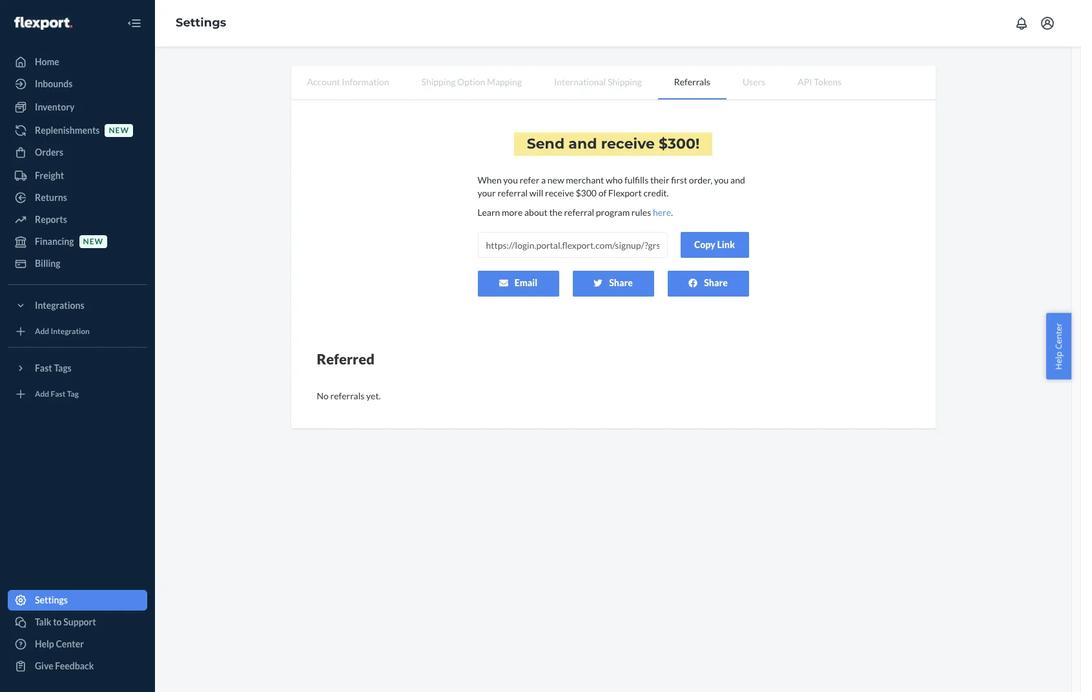 Task type: describe. For each thing, give the bounding box(es) containing it.
help center inside help center link
[[35, 638, 84, 649]]

program
[[596, 207, 630, 218]]

inbounds
[[35, 78, 73, 89]]

talk to support
[[35, 617, 96, 628]]

talk to support button
[[8, 612, 147, 633]]

the
[[550, 207, 563, 218]]

returns link
[[8, 187, 147, 208]]

tokens
[[814, 76, 842, 87]]

api
[[798, 76, 813, 87]]

tab list containing account information
[[291, 66, 936, 100]]

no
[[317, 390, 329, 401]]

account information
[[307, 76, 389, 87]]

receive inside when you refer a new merchant who fulfills their first order, you and your referral will receive
[[545, 187, 574, 198]]

integrations
[[35, 300, 84, 311]]

freight
[[35, 170, 64, 181]]

$300 of flexport credit.
[[576, 187, 669, 198]]

integrations button
[[8, 295, 147, 316]]

their
[[651, 175, 670, 186]]

2 you from the left
[[715, 175, 729, 186]]

referred
[[317, 350, 375, 368]]

share for facebook image
[[705, 277, 728, 288]]

flexport
[[609, 187, 642, 198]]

give feedback
[[35, 660, 94, 671]]

no referrals yet.
[[317, 390, 381, 401]]

2 shipping from the left
[[608, 76, 642, 87]]

help inside button
[[1054, 351, 1065, 370]]

0 vertical spatial settings
[[176, 16, 226, 30]]

flexport logo image
[[14, 17, 72, 30]]

fast tags
[[35, 363, 72, 374]]

international shipping tab
[[538, 66, 658, 98]]

add fast tag link
[[8, 384, 147, 405]]

send and receive $300 !
[[527, 135, 700, 153]]

users tab
[[727, 66, 782, 98]]

0 vertical spatial settings link
[[176, 16, 226, 30]]

add fast tag
[[35, 389, 79, 399]]

copy link
[[695, 239, 735, 250]]

support
[[63, 617, 96, 628]]

fast inside add fast tag link
[[51, 389, 66, 399]]

referrals tab
[[658, 66, 727, 100]]

copy link button
[[681, 232, 749, 258]]

fast inside fast tags dropdown button
[[35, 363, 52, 374]]

1 you from the left
[[504, 175, 518, 186]]

referrals
[[331, 390, 365, 401]]

inventory link
[[8, 97, 147, 118]]

orders
[[35, 147, 63, 158]]

1 horizontal spatial $300
[[659, 135, 696, 153]]

0 vertical spatial receive
[[601, 135, 655, 153]]

add integration link
[[8, 321, 147, 342]]

.
[[672, 207, 673, 218]]

email
[[515, 277, 538, 288]]

home link
[[8, 52, 147, 72]]

shipping option mapping tab
[[406, 66, 538, 98]]

new for financing
[[83, 237, 103, 246]]

1 vertical spatial settings link
[[8, 590, 147, 611]]

freight link
[[8, 165, 147, 186]]

replenishments
[[35, 125, 100, 136]]

refer
[[520, 175, 540, 186]]

settings inside settings link
[[35, 595, 68, 606]]

international shipping
[[554, 76, 642, 87]]

home
[[35, 56, 59, 67]]

add for add integration
[[35, 327, 49, 336]]

mapping
[[487, 76, 522, 87]]

tags
[[54, 363, 72, 374]]

financing
[[35, 236, 74, 247]]

center inside help center link
[[56, 638, 84, 649]]

give feedback button
[[8, 656, 147, 677]]

learn
[[478, 207, 500, 218]]

twitter image
[[594, 278, 603, 287]]

referral inside when you refer a new merchant who fulfills their first order, you and your referral will receive
[[498, 187, 528, 198]]

link
[[718, 239, 735, 250]]

help center button
[[1047, 313, 1072, 379]]

inventory
[[35, 101, 75, 112]]

envelope image
[[499, 278, 508, 287]]



Task type: vqa. For each thing, say whether or not it's contained in the screenshot.
the new to the bottom
yes



Task type: locate. For each thing, give the bounding box(es) containing it.
add left integration
[[35, 327, 49, 336]]

help center inside help center button
[[1054, 323, 1065, 370]]

2 share from the left
[[705, 277, 728, 288]]

0 horizontal spatial help
[[35, 638, 54, 649]]

1 vertical spatial referral
[[564, 207, 595, 218]]

merchant
[[566, 175, 604, 186]]

0 vertical spatial help center
[[1054, 323, 1065, 370]]

0 horizontal spatial settings
[[35, 595, 68, 606]]

0 horizontal spatial center
[[56, 638, 84, 649]]

1 vertical spatial settings
[[35, 595, 68, 606]]

reports link
[[8, 209, 147, 230]]

international
[[554, 76, 606, 87]]

you left refer
[[504, 175, 518, 186]]

share link
[[573, 271, 654, 297], [668, 271, 749, 297]]

add
[[35, 327, 49, 336], [35, 389, 49, 399]]

1 horizontal spatial you
[[715, 175, 729, 186]]

1 add from the top
[[35, 327, 49, 336]]

returns
[[35, 192, 67, 203]]

to
[[53, 617, 62, 628]]

0 vertical spatial add
[[35, 327, 49, 336]]

billing link
[[8, 253, 147, 274]]

1 horizontal spatial receive
[[601, 135, 655, 153]]

1 vertical spatial help center
[[35, 638, 84, 649]]

help center
[[1054, 323, 1065, 370], [35, 638, 84, 649]]

when you refer a new merchant who fulfills their first order, you and your referral will receive
[[478, 175, 746, 198]]

new right a
[[548, 175, 565, 186]]

option
[[458, 76, 486, 87]]

help center link
[[8, 634, 147, 655]]

add down fast tags
[[35, 389, 49, 399]]

1 horizontal spatial shipping
[[608, 76, 642, 87]]

of
[[599, 187, 607, 198]]

shipping right international
[[608, 76, 642, 87]]

1 horizontal spatial share
[[705, 277, 728, 288]]

users
[[743, 76, 766, 87]]

2 share link from the left
[[668, 271, 749, 297]]

shipping left option
[[422, 76, 456, 87]]

0 horizontal spatial share link
[[573, 271, 654, 297]]

referral
[[498, 187, 528, 198], [564, 207, 595, 218]]

about
[[525, 207, 548, 218]]

receive up fulfills
[[601, 135, 655, 153]]

referrals
[[674, 76, 711, 87]]

inbounds link
[[8, 74, 147, 94]]

0 horizontal spatial receive
[[545, 187, 574, 198]]

1 vertical spatial $300
[[576, 187, 597, 198]]

0 vertical spatial and
[[569, 135, 597, 153]]

close navigation image
[[127, 16, 142, 31]]

share for 'twitter' "image"
[[610, 277, 633, 288]]

order,
[[689, 175, 713, 186]]

center inside help center button
[[1054, 323, 1065, 349]]

share right 'twitter' "image"
[[610, 277, 633, 288]]

0 horizontal spatial you
[[504, 175, 518, 186]]

facebook image
[[689, 278, 698, 287]]

and up merchant
[[569, 135, 597, 153]]

center
[[1054, 323, 1065, 349], [56, 638, 84, 649]]

receive up the
[[545, 187, 574, 198]]

0 vertical spatial $300
[[659, 135, 696, 153]]

who
[[606, 175, 623, 186]]

1 horizontal spatial help
[[1054, 351, 1065, 370]]

2 horizontal spatial new
[[548, 175, 565, 186]]

shipping option mapping
[[422, 76, 522, 87]]

api tokens tab
[[782, 66, 858, 98]]

rules
[[632, 207, 652, 218]]

here link
[[653, 207, 672, 218]]

1 vertical spatial add
[[35, 389, 49, 399]]

0 vertical spatial new
[[109, 126, 129, 135]]

$300 up first at the right of page
[[659, 135, 696, 153]]

0 horizontal spatial new
[[83, 237, 103, 246]]

new
[[109, 126, 129, 135], [548, 175, 565, 186], [83, 237, 103, 246]]

fulfills
[[625, 175, 649, 186]]

account information tab
[[291, 66, 406, 98]]

1 share link from the left
[[573, 271, 654, 297]]

1 horizontal spatial settings
[[176, 16, 226, 30]]

0 vertical spatial help
[[1054, 351, 1065, 370]]

1 vertical spatial new
[[548, 175, 565, 186]]

will
[[530, 187, 544, 198]]

here
[[653, 207, 672, 218]]

new up orders link
[[109, 126, 129, 135]]

api tokens
[[798, 76, 842, 87]]

billing
[[35, 258, 60, 269]]

shipping
[[422, 76, 456, 87], [608, 76, 642, 87]]

1 horizontal spatial settings link
[[176, 16, 226, 30]]

1 horizontal spatial center
[[1054, 323, 1065, 349]]

0 horizontal spatial shipping
[[422, 76, 456, 87]]

learn more about the referral program rules here .
[[478, 207, 673, 218]]

1 vertical spatial help
[[35, 638, 54, 649]]

add for add fast tag
[[35, 389, 49, 399]]

reports
[[35, 214, 67, 225]]

settings link
[[176, 16, 226, 30], [8, 590, 147, 611]]

0 horizontal spatial share
[[610, 277, 633, 288]]

fast left tag at the left of the page
[[51, 389, 66, 399]]

!
[[696, 135, 700, 153]]

open account menu image
[[1040, 16, 1056, 31]]

share
[[610, 277, 633, 288], [705, 277, 728, 288]]

new inside when you refer a new merchant who fulfills their first order, you and your referral will receive
[[548, 175, 565, 186]]

give
[[35, 660, 53, 671]]

None text field
[[478, 232, 668, 258]]

talk
[[35, 617, 51, 628]]

account
[[307, 76, 340, 87]]

1 horizontal spatial referral
[[564, 207, 595, 218]]

your
[[478, 187, 496, 198]]

a
[[542, 175, 546, 186]]

fast left tags
[[35, 363, 52, 374]]

1 vertical spatial fast
[[51, 389, 66, 399]]

first
[[672, 175, 688, 186]]

1 shipping from the left
[[422, 76, 456, 87]]

open notifications image
[[1015, 16, 1030, 31]]

2 vertical spatial new
[[83, 237, 103, 246]]

tag
[[67, 389, 79, 399]]

2 add from the top
[[35, 389, 49, 399]]

0 horizontal spatial referral
[[498, 187, 528, 198]]

$300 down merchant
[[576, 187, 597, 198]]

integration
[[51, 327, 90, 336]]

0 horizontal spatial and
[[569, 135, 597, 153]]

you right order,
[[715, 175, 729, 186]]

receive
[[601, 135, 655, 153], [545, 187, 574, 198]]

1 share from the left
[[610, 277, 633, 288]]

1 horizontal spatial and
[[731, 175, 746, 186]]

0 vertical spatial fast
[[35, 363, 52, 374]]

0 vertical spatial center
[[1054, 323, 1065, 349]]

fast
[[35, 363, 52, 374], [51, 389, 66, 399]]

information
[[342, 76, 389, 87]]

0 horizontal spatial $300
[[576, 187, 597, 198]]

fast tags button
[[8, 358, 147, 379]]

0 vertical spatial referral
[[498, 187, 528, 198]]

send
[[527, 135, 565, 153]]

referral right the
[[564, 207, 595, 218]]

help
[[1054, 351, 1065, 370], [35, 638, 54, 649]]

copy
[[695, 239, 716, 250]]

more
[[502, 207, 523, 218]]

referral up more in the top left of the page
[[498, 187, 528, 198]]

1 vertical spatial and
[[731, 175, 746, 186]]

tab list
[[291, 66, 936, 100]]

when
[[478, 175, 502, 186]]

feedback
[[55, 660, 94, 671]]

1 horizontal spatial help center
[[1054, 323, 1065, 370]]

0 horizontal spatial settings link
[[8, 590, 147, 611]]

and
[[569, 135, 597, 153], [731, 175, 746, 186]]

settings
[[176, 16, 226, 30], [35, 595, 68, 606]]

share right facebook image
[[705, 277, 728, 288]]

and right order,
[[731, 175, 746, 186]]

new down reports link
[[83, 237, 103, 246]]

credit.
[[644, 187, 669, 198]]

1 horizontal spatial share link
[[668, 271, 749, 297]]

email link
[[478, 271, 559, 297]]

1 vertical spatial receive
[[545, 187, 574, 198]]

and inside when you refer a new merchant who fulfills their first order, you and your referral will receive
[[731, 175, 746, 186]]

orders link
[[8, 142, 147, 163]]

1 vertical spatial center
[[56, 638, 84, 649]]

add integration
[[35, 327, 90, 336]]

new for replenishments
[[109, 126, 129, 135]]

yet.
[[366, 390, 381, 401]]

0 horizontal spatial help center
[[35, 638, 84, 649]]

1 horizontal spatial new
[[109, 126, 129, 135]]



